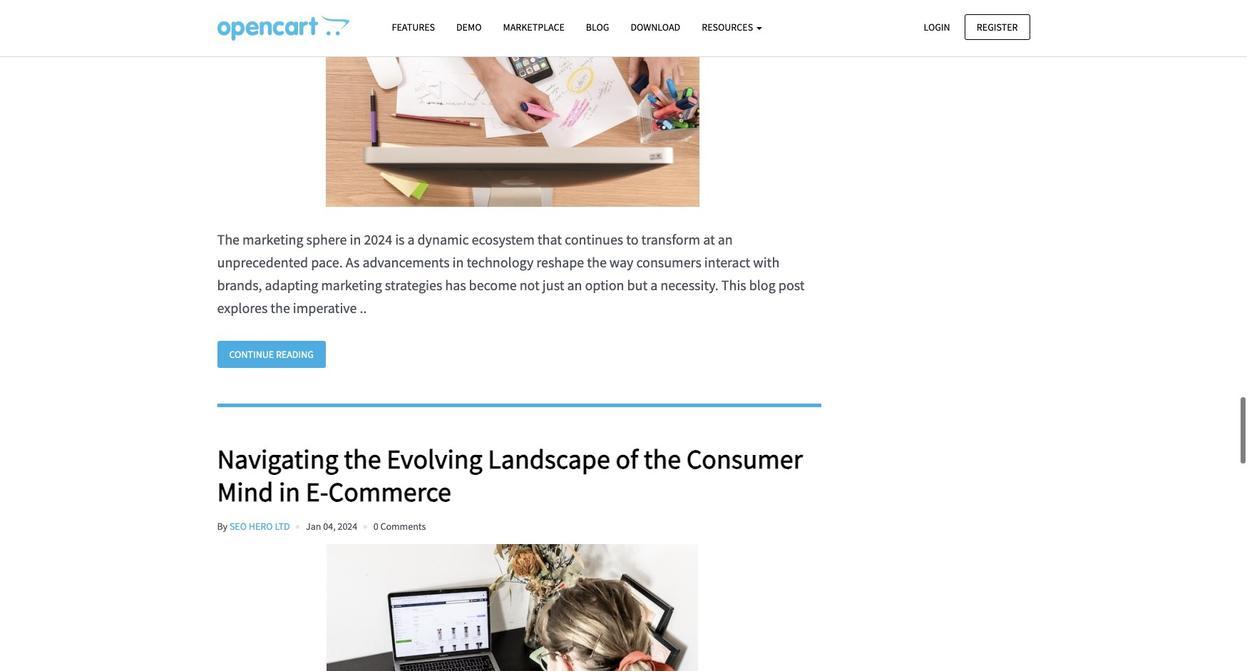 Task type: describe. For each thing, give the bounding box(es) containing it.
marketplace
[[503, 21, 565, 34]]

jan
[[306, 520, 321, 533]]

with
[[753, 253, 780, 271]]

features
[[392, 21, 435, 34]]

the down continues
[[587, 253, 607, 271]]

transform
[[642, 230, 700, 248]]

blog
[[749, 276, 776, 294]]

ltd
[[275, 520, 290, 533]]

consumer
[[687, 442, 803, 476]]

next-gen marketing tactics: adapting to 2024's consumer landscape image
[[217, 0, 808, 207]]

demo
[[456, 21, 482, 34]]

login link
[[912, 14, 962, 40]]

opencart - blog image
[[217, 15, 349, 41]]

option
[[585, 276, 624, 294]]

1 horizontal spatial in
[[350, 230, 361, 248]]

resources link
[[691, 15, 773, 40]]

dynamic
[[418, 230, 469, 248]]

2024 inside 'the marketing sphere in 2024 is a dynamic ecosystem that continues to transform at an unprecedented pace. as advancements in technology reshape the way consumers interact with brands, adapting marketing strategies has become not just an option but a necessity. this blog post explores the imperative ..'
[[364, 230, 392, 248]]

imperative
[[293, 299, 357, 316]]

explores
[[217, 299, 268, 316]]

0
[[373, 520, 378, 533]]

marketplace link
[[492, 15, 575, 40]]

download
[[631, 21, 680, 34]]

jan 04, 2024
[[306, 520, 357, 533]]

navigating the evolving landscape of the consumer mind in e-commerce
[[217, 442, 803, 508]]

interact
[[704, 253, 750, 271]]

register
[[977, 20, 1018, 33]]

but
[[627, 276, 648, 294]]

1 horizontal spatial an
[[718, 230, 733, 248]]

evolving
[[387, 442, 483, 476]]

of
[[616, 442, 638, 476]]

demo link
[[446, 15, 492, 40]]

..
[[360, 299, 367, 316]]

necessity.
[[661, 276, 719, 294]]

just
[[543, 276, 564, 294]]

the right e-
[[344, 442, 381, 476]]

features link
[[381, 15, 446, 40]]

in inside navigating the evolving landscape of the consumer mind in e-commerce
[[279, 475, 300, 508]]

1 vertical spatial 2024
[[338, 520, 357, 533]]

at
[[703, 230, 715, 248]]

seo hero ltd link
[[230, 520, 290, 533]]

consumers
[[636, 253, 702, 271]]

comments
[[380, 520, 426, 533]]

resources
[[702, 21, 755, 34]]

commerce
[[328, 475, 451, 508]]

that
[[538, 230, 562, 248]]

adapting
[[265, 276, 318, 294]]

is
[[395, 230, 405, 248]]

strategies
[[385, 276, 442, 294]]

mind
[[217, 475, 273, 508]]

login
[[924, 20, 950, 33]]

04,
[[323, 520, 336, 533]]



Task type: locate. For each thing, give the bounding box(es) containing it.
1 vertical spatial in
[[453, 253, 464, 271]]

0 vertical spatial marketing
[[242, 230, 304, 248]]

in left e-
[[279, 475, 300, 508]]

has
[[445, 276, 466, 294]]

continue reading link
[[217, 341, 326, 368]]

a
[[408, 230, 415, 248], [651, 276, 658, 294]]

an right just
[[567, 276, 582, 294]]

the down adapting
[[270, 299, 290, 316]]

a right but
[[651, 276, 658, 294]]

1 vertical spatial marketing
[[321, 276, 382, 294]]

continue reading
[[229, 348, 314, 361]]

technology
[[467, 253, 534, 271]]

2024 right 04,
[[338, 520, 357, 533]]

the right "of"
[[644, 442, 681, 476]]

0 horizontal spatial a
[[408, 230, 415, 248]]

the marketing sphere in 2024 is a dynamic ecosystem that continues to transform at an unprecedented pace. as advancements in technology reshape the way consumers interact with brands, adapting marketing strategies has become not just an option but a necessity. this blog post explores the imperative ..
[[217, 230, 805, 316]]

the
[[217, 230, 240, 248]]

1 vertical spatial a
[[651, 276, 658, 294]]

0 horizontal spatial in
[[279, 475, 300, 508]]

sphere
[[306, 230, 347, 248]]

0 comments
[[373, 520, 426, 533]]

post
[[779, 276, 805, 294]]

brands,
[[217, 276, 262, 294]]

marketing
[[242, 230, 304, 248], [321, 276, 382, 294]]

by
[[217, 520, 228, 533]]

0 vertical spatial a
[[408, 230, 415, 248]]

2024 left is
[[364, 230, 392, 248]]

the
[[587, 253, 607, 271], [270, 299, 290, 316], [344, 442, 381, 476], [644, 442, 681, 476]]

e-
[[306, 475, 328, 508]]

as
[[346, 253, 360, 271]]

blog
[[586, 21, 609, 34]]

0 horizontal spatial 2024
[[338, 520, 357, 533]]

navigating the evolving landscape of the consumer mind in e-commerce image
[[217, 544, 808, 671]]

1 horizontal spatial a
[[651, 276, 658, 294]]

1 horizontal spatial 2024
[[364, 230, 392, 248]]

by seo hero ltd
[[217, 520, 290, 533]]

continues
[[565, 230, 623, 248]]

reading
[[276, 348, 314, 361]]

unprecedented
[[217, 253, 308, 271]]

download link
[[620, 15, 691, 40]]

this
[[722, 276, 746, 294]]

become
[[469, 276, 517, 294]]

hero
[[249, 520, 273, 533]]

0 horizontal spatial marketing
[[242, 230, 304, 248]]

2 vertical spatial in
[[279, 475, 300, 508]]

2024
[[364, 230, 392, 248], [338, 520, 357, 533]]

an
[[718, 230, 733, 248], [567, 276, 582, 294]]

continue
[[229, 348, 274, 361]]

0 vertical spatial an
[[718, 230, 733, 248]]

1 vertical spatial an
[[567, 276, 582, 294]]

blog link
[[575, 15, 620, 40]]

register link
[[965, 14, 1030, 40]]

navigating the evolving landscape of the consumer mind in e-commerce link
[[217, 442, 822, 508]]

marketing up unprecedented
[[242, 230, 304, 248]]

in up the has on the top
[[453, 253, 464, 271]]

to
[[626, 230, 639, 248]]

2 horizontal spatial in
[[453, 253, 464, 271]]

seo
[[230, 520, 247, 533]]

advancements
[[363, 253, 450, 271]]

navigating
[[217, 442, 338, 476]]

1 horizontal spatial marketing
[[321, 276, 382, 294]]

ecosystem
[[472, 230, 535, 248]]

landscape
[[488, 442, 610, 476]]

in
[[350, 230, 361, 248], [453, 253, 464, 271], [279, 475, 300, 508]]

0 vertical spatial in
[[350, 230, 361, 248]]

reshape
[[536, 253, 584, 271]]

marketing down as
[[321, 276, 382, 294]]

pace.
[[311, 253, 343, 271]]

way
[[610, 253, 634, 271]]

in up as
[[350, 230, 361, 248]]

not
[[520, 276, 540, 294]]

an right at
[[718, 230, 733, 248]]

a right is
[[408, 230, 415, 248]]

0 horizontal spatial an
[[567, 276, 582, 294]]

0 vertical spatial 2024
[[364, 230, 392, 248]]



Task type: vqa. For each thing, say whether or not it's contained in the screenshot.
"OpenCart" image
no



